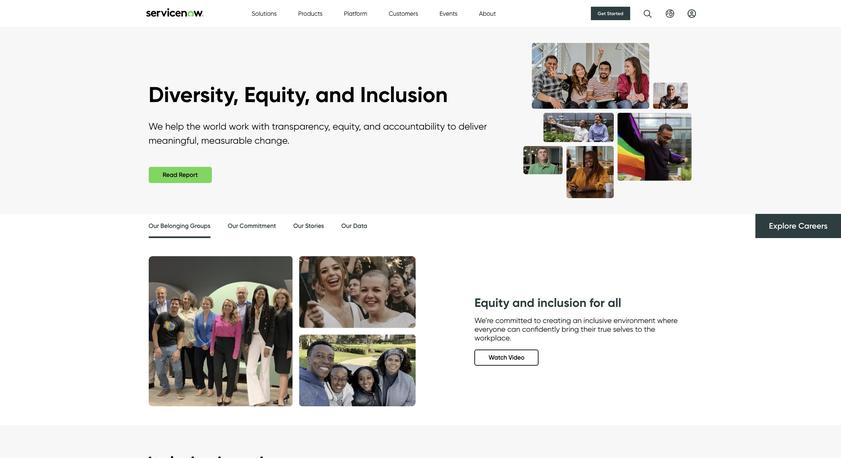 Task type: vqa. For each thing, say whether or not it's contained in the screenshot.
Equity and inclusion for all
yes



Task type: describe. For each thing, give the bounding box(es) containing it.
read report link
[[149, 167, 212, 183]]

video
[[509, 354, 525, 362]]

products button
[[298, 9, 323, 18]]

the inside the we help the world work with transparency, equity, and accountability to deliver meaningful, measurable change.
[[186, 121, 201, 132]]

get started link
[[591, 7, 631, 20]]

products
[[298, 10, 323, 17]]

our for our belonging groups
[[149, 222, 159, 230]]

events button
[[440, 9, 458, 18]]

diversity, equity, and inclusion
[[149, 81, 448, 108]]

1 horizontal spatial to
[[534, 316, 541, 325]]

our data
[[342, 222, 368, 230]]

our belonging groups link
[[149, 214, 211, 240]]

get started
[[598, 10, 624, 16]]

our for our data
[[342, 222, 352, 230]]

deliver
[[459, 121, 487, 132]]

our data link
[[342, 214, 368, 239]]

we
[[149, 121, 163, 132]]

we're
[[475, 316, 494, 325]]

groups
[[190, 222, 211, 230]]

various servicenow employees celebrating their unique heritage and backgrounds. image
[[149, 256, 416, 406]]

we're committed to creating an inclusive environment where everyone can confidently bring their true selves to the workplace.
[[475, 316, 678, 342]]

commitment
[[240, 222, 276, 230]]

bring
[[562, 325, 579, 334]]

transparency,
[[272, 121, 331, 132]]

our commitment link
[[228, 214, 276, 239]]

meaningful,
[[149, 135, 199, 146]]

all
[[608, 295, 622, 310]]

to inside the we help the world work with transparency, equity, and accountability to deliver meaningful, measurable change.
[[448, 121, 457, 132]]

where
[[658, 316, 678, 325]]

world
[[203, 121, 227, 132]]

true
[[598, 325, 612, 334]]

explore
[[770, 221, 797, 231]]

can
[[508, 325, 521, 334]]

go to servicenow account image
[[688, 9, 696, 18]]

solutions
[[252, 10, 277, 17]]

customers
[[389, 10, 418, 17]]

get
[[598, 10, 606, 16]]

our stories
[[294, 222, 324, 230]]

work
[[229, 121, 249, 132]]

inclusive
[[584, 316, 612, 325]]

accountability
[[383, 121, 445, 132]]

inclusion
[[360, 81, 448, 108]]



Task type: locate. For each thing, give the bounding box(es) containing it.
3 our from the left
[[294, 222, 304, 230]]

1 vertical spatial the
[[644, 325, 656, 334]]

2 horizontal spatial and
[[513, 295, 535, 310]]

0 horizontal spatial the
[[186, 121, 201, 132]]

change.
[[255, 135, 290, 146]]

to left creating
[[534, 316, 541, 325]]

we help the world work with transparency, equity, and accountability to deliver meaningful, measurable change.
[[149, 121, 487, 146]]

our left stories
[[294, 222, 304, 230]]

the left the where
[[644, 325, 656, 334]]

our stories link
[[294, 214, 324, 239]]

customers button
[[389, 9, 418, 18]]

confidently
[[522, 325, 560, 334]]

equity
[[475, 295, 510, 310]]

events
[[440, 10, 458, 17]]

creating
[[543, 316, 571, 325]]

help
[[165, 121, 184, 132]]

watch
[[489, 354, 507, 362]]

platform button
[[344, 9, 367, 18]]

report
[[179, 171, 198, 179]]

careers
[[799, 221, 828, 231]]

about button
[[479, 9, 496, 18]]

4 our from the left
[[342, 222, 352, 230]]

2 horizontal spatial to
[[636, 325, 643, 334]]

explore careers
[[770, 221, 828, 231]]

belonging
[[161, 222, 189, 230]]

the
[[186, 121, 201, 132], [644, 325, 656, 334]]

a montage of various servicenow employees being their true, authentic selves image
[[513, 27, 700, 214]]

solutions button
[[252, 9, 277, 18]]

to left deliver
[[448, 121, 457, 132]]

started
[[607, 10, 624, 16]]

1 our from the left
[[149, 222, 159, 230]]

0 horizontal spatial to
[[448, 121, 457, 132]]

0 vertical spatial and
[[316, 81, 355, 108]]

explore careers link
[[756, 214, 842, 238]]

equity and inclusion for all
[[475, 295, 622, 310]]

equity,
[[333, 121, 361, 132]]

workplace.
[[475, 334, 512, 342]]

with
[[252, 121, 270, 132]]

our for our commitment
[[228, 222, 238, 230]]

to right selves
[[636, 325, 643, 334]]

our left belonging
[[149, 222, 159, 230]]

servicenow image
[[145, 8, 204, 17]]

an
[[573, 316, 582, 325]]

committed
[[496, 316, 532, 325]]

about
[[479, 10, 496, 17]]

to
[[448, 121, 457, 132], [534, 316, 541, 325], [636, 325, 643, 334]]

for
[[590, 295, 605, 310]]

1 vertical spatial and
[[364, 121, 381, 132]]

measurable
[[201, 135, 252, 146]]

and inside the we help the world work with transparency, equity, and accountability to deliver meaningful, measurable change.
[[364, 121, 381, 132]]

read report
[[163, 171, 198, 179]]

the inside we're committed to creating an inclusive environment where everyone can confidently bring their true selves to the workplace.
[[644, 325, 656, 334]]

watch video link
[[475, 350, 539, 366]]

our
[[149, 222, 159, 230], [228, 222, 238, 230], [294, 222, 304, 230], [342, 222, 352, 230]]

everyone
[[475, 325, 506, 334]]

inclusion
[[538, 295, 587, 310]]

the right help
[[186, 121, 201, 132]]

equity,
[[244, 81, 310, 108]]

environment
[[614, 316, 656, 325]]

and
[[316, 81, 355, 108], [364, 121, 381, 132], [513, 295, 535, 310]]

selves
[[614, 325, 634, 334]]

2 our from the left
[[228, 222, 238, 230]]

our commitment
[[228, 222, 276, 230]]

0 vertical spatial the
[[186, 121, 201, 132]]

our belonging groups
[[149, 222, 211, 230]]

their
[[581, 325, 596, 334]]

1 horizontal spatial the
[[644, 325, 656, 334]]

diversity,
[[149, 81, 239, 108]]

watch video
[[489, 354, 525, 362]]

platform
[[344, 10, 367, 17]]

read
[[163, 171, 177, 179]]

2 vertical spatial and
[[513, 295, 535, 310]]

our left data
[[342, 222, 352, 230]]

our for our stories
[[294, 222, 304, 230]]

stories
[[305, 222, 324, 230]]

0 horizontal spatial and
[[316, 81, 355, 108]]

our left commitment
[[228, 222, 238, 230]]

data
[[353, 222, 368, 230]]

1 horizontal spatial and
[[364, 121, 381, 132]]



